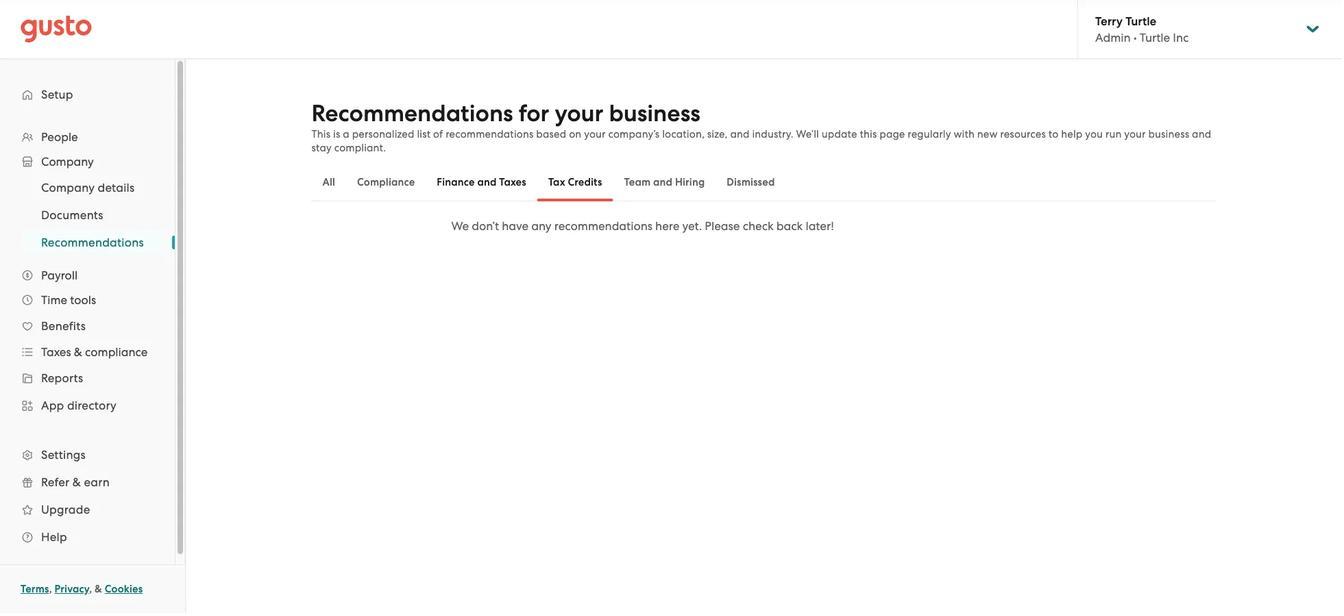 Task type: vqa. For each thing, say whether or not it's contained in the screenshot.
employee
no



Task type: locate. For each thing, give the bounding box(es) containing it.
recommendations inside list
[[41, 236, 144, 250]]

business
[[609, 100, 701, 128], [1149, 128, 1190, 140]]

0 vertical spatial &
[[74, 346, 82, 359]]

recommendations
[[312, 100, 513, 128], [41, 236, 144, 250]]

recommendations inside recommendations for your business this is a personalized list of recommendations based on your company's location, size, and industry. we'll update this page regularly with new resources to help you run your business and stay compliant.
[[312, 100, 513, 128]]

app directory link
[[14, 394, 161, 418]]

0 horizontal spatial business
[[609, 100, 701, 128]]

company
[[41, 155, 94, 169], [41, 181, 95, 195]]

new
[[978, 128, 998, 140]]

your right the run
[[1125, 128, 1146, 140]]

check
[[743, 219, 774, 233]]

recommendations up list
[[312, 100, 513, 128]]

turtle right •
[[1140, 31, 1171, 44]]

0 horizontal spatial recommendations
[[41, 236, 144, 250]]

0 horizontal spatial ,
[[49, 584, 52, 596]]

& for earn
[[73, 476, 81, 490]]

settings link
[[14, 443, 161, 468]]

1 horizontal spatial ,
[[89, 584, 92, 596]]

compliant.
[[334, 142, 386, 154]]

1 horizontal spatial taxes
[[499, 176, 527, 189]]

compliance
[[357, 176, 415, 189]]

time tools
[[41, 294, 96, 307]]

time
[[41, 294, 67, 307]]

taxes & compliance
[[41, 346, 148, 359]]

inc
[[1174, 31, 1189, 44]]

1 vertical spatial recommendations
[[41, 236, 144, 250]]

terry turtle admin • turtle inc
[[1096, 14, 1189, 44]]

business up company's
[[609, 100, 701, 128]]

don't
[[472, 219, 499, 233]]

regularly
[[908, 128, 952, 140]]

here
[[656, 219, 680, 233]]

list containing people
[[0, 125, 175, 551]]

any
[[532, 219, 552, 233]]

company down people
[[41, 155, 94, 169]]

turtle
[[1126, 14, 1157, 28], [1140, 31, 1171, 44]]

0 vertical spatial taxes
[[499, 176, 527, 189]]

reports link
[[14, 366, 161, 391]]

taxes inside dropdown button
[[41, 346, 71, 359]]

company's
[[609, 128, 660, 140]]

documents link
[[25, 203, 161, 228]]

& down the benefits link
[[74, 346, 82, 359]]

& left earn
[[73, 476, 81, 490]]

, left privacy link
[[49, 584, 52, 596]]

payroll button
[[14, 263, 161, 288]]

terms , privacy , & cookies
[[21, 584, 143, 596]]

taxes
[[499, 176, 527, 189], [41, 346, 71, 359]]

taxes up have
[[499, 176, 527, 189]]

benefits
[[41, 320, 86, 333]]

recommendations for recommendations for your business this is a personalized list of recommendations based on your company's location, size, and industry. we'll update this page regularly with new resources to help you run your business and stay compliant.
[[312, 100, 513, 128]]

upgrade link
[[14, 498, 161, 523]]

your
[[555, 100, 604, 128], [584, 128, 606, 140], [1125, 128, 1146, 140]]

0 vertical spatial business
[[609, 100, 701, 128]]

recommendations down credits
[[555, 219, 653, 233]]

dismissed button
[[716, 166, 786, 199]]

finance
[[437, 176, 475, 189]]

2 company from the top
[[41, 181, 95, 195]]

0 vertical spatial turtle
[[1126, 14, 1157, 28]]

people button
[[14, 125, 161, 150]]

1 horizontal spatial recommendations
[[555, 219, 653, 233]]

details
[[98, 181, 135, 195]]

this
[[312, 128, 331, 140]]

help
[[41, 531, 67, 545]]

turtle up •
[[1126, 14, 1157, 28]]

recommendations
[[446, 128, 534, 140], [555, 219, 653, 233]]

0 vertical spatial recommendations
[[446, 128, 534, 140]]

1 vertical spatial company
[[41, 181, 95, 195]]

recommendations up finance and taxes button on the left of page
[[446, 128, 534, 140]]

0 vertical spatial company
[[41, 155, 94, 169]]

company for company
[[41, 155, 94, 169]]

1 vertical spatial turtle
[[1140, 31, 1171, 44]]

compliance
[[85, 346, 148, 359]]

list
[[0, 125, 175, 551], [0, 174, 175, 256]]

0 horizontal spatial taxes
[[41, 346, 71, 359]]

& inside dropdown button
[[74, 346, 82, 359]]

later!
[[806, 219, 834, 233]]

1 vertical spatial taxes
[[41, 346, 71, 359]]

terms
[[21, 584, 49, 596]]

taxes & compliance button
[[14, 340, 161, 365]]

recommendations down documents link
[[41, 236, 144, 250]]

team and hiring button
[[613, 166, 716, 199]]

page
[[880, 128, 906, 140]]

taxes up reports
[[41, 346, 71, 359]]

0 vertical spatial recommendations
[[312, 100, 513, 128]]

1 horizontal spatial recommendations
[[312, 100, 513, 128]]

home image
[[21, 15, 92, 43]]

app
[[41, 399, 64, 413]]

1 vertical spatial business
[[1149, 128, 1190, 140]]

business right the run
[[1149, 128, 1190, 140]]

2 vertical spatial &
[[95, 584, 102, 596]]

privacy
[[55, 584, 89, 596]]

, left the cookies button
[[89, 584, 92, 596]]

help
[[1062, 128, 1083, 140]]

terms link
[[21, 584, 49, 596]]

company up 'documents' at the left top of page
[[41, 181, 95, 195]]

2 list from the top
[[0, 174, 175, 256]]

all
[[323, 176, 335, 189]]

1 vertical spatial &
[[73, 476, 81, 490]]

1 company from the top
[[41, 155, 94, 169]]

0 horizontal spatial recommendations
[[446, 128, 534, 140]]

tax
[[549, 176, 566, 189]]

company inside dropdown button
[[41, 155, 94, 169]]

& left the cookies button
[[95, 584, 102, 596]]

,
[[49, 584, 52, 596], [89, 584, 92, 596]]

app directory
[[41, 399, 117, 413]]

1 list from the top
[[0, 125, 175, 551]]

cookies
[[105, 584, 143, 596]]



Task type: describe. For each thing, give the bounding box(es) containing it.
cookies button
[[105, 582, 143, 598]]

a
[[343, 128, 350, 140]]

terry
[[1096, 14, 1123, 28]]

company for company details
[[41, 181, 95, 195]]

based
[[537, 128, 567, 140]]

1 , from the left
[[49, 584, 52, 596]]

company button
[[14, 150, 161, 174]]

with
[[954, 128, 975, 140]]

back
[[777, 219, 803, 233]]

tools
[[70, 294, 96, 307]]

compliance button
[[346, 166, 426, 199]]

team and hiring
[[624, 176, 705, 189]]

credits
[[568, 176, 602, 189]]

refer & earn link
[[14, 470, 161, 495]]

your right on
[[584, 128, 606, 140]]

settings
[[41, 449, 86, 462]]

1 vertical spatial recommendations
[[555, 219, 653, 233]]

resources
[[1001, 128, 1046, 140]]

location,
[[663, 128, 705, 140]]

refer & earn
[[41, 476, 110, 490]]

personalized
[[352, 128, 415, 140]]

recommendations for your business this is a personalized list of recommendations based on your company's location, size, and industry. we'll update this page regularly with new resources to help you run your business and stay compliant.
[[312, 100, 1212, 154]]

for
[[519, 100, 550, 128]]

all button
[[312, 166, 346, 199]]

company details link
[[25, 176, 161, 200]]

please
[[705, 219, 740, 233]]

yet.
[[683, 219, 702, 233]]

benefits link
[[14, 314, 161, 339]]

recommendations for recommendations
[[41, 236, 144, 250]]

we don't have any recommendations here yet. please check back later!
[[452, 219, 834, 233]]

we
[[452, 219, 469, 233]]

people
[[41, 130, 78, 144]]

recommendations link
[[25, 230, 161, 255]]

admin
[[1096, 31, 1131, 44]]

earn
[[84, 476, 110, 490]]

team
[[624, 176, 651, 189]]

reports
[[41, 372, 83, 385]]

company details
[[41, 181, 135, 195]]

setup
[[41, 88, 73, 101]]

finance and taxes button
[[426, 166, 538, 199]]

you
[[1086, 128, 1103, 140]]

tax credits button
[[538, 166, 613, 199]]

on
[[569, 128, 582, 140]]

2 , from the left
[[89, 584, 92, 596]]

& for compliance
[[74, 346, 82, 359]]

payroll
[[41, 269, 78, 283]]

update
[[822, 128, 858, 140]]

have
[[502, 219, 529, 233]]

recommendation categories for your business tab list
[[312, 163, 1217, 202]]

setup link
[[14, 82, 161, 107]]

list
[[417, 128, 431, 140]]

•
[[1134, 31, 1137, 44]]

documents
[[41, 208, 103, 222]]

recommendations inside recommendations for your business this is a personalized list of recommendations based on your company's location, size, and industry. we'll update this page regularly with new resources to help you run your business and stay compliant.
[[446, 128, 534, 140]]

your up on
[[555, 100, 604, 128]]

gusto navigation element
[[0, 59, 175, 573]]

is
[[333, 128, 340, 140]]

dismissed
[[727, 176, 775, 189]]

time tools button
[[14, 288, 161, 313]]

upgrade
[[41, 503, 90, 517]]

refer
[[41, 476, 70, 490]]

of
[[433, 128, 443, 140]]

we'll
[[797, 128, 819, 140]]

tax credits
[[549, 176, 602, 189]]

taxes inside button
[[499, 176, 527, 189]]

run
[[1106, 128, 1122, 140]]

1 horizontal spatial business
[[1149, 128, 1190, 140]]

stay
[[312, 142, 332, 154]]

size,
[[708, 128, 728, 140]]

this
[[860, 128, 877, 140]]

privacy link
[[55, 584, 89, 596]]

list containing company details
[[0, 174, 175, 256]]

industry.
[[753, 128, 794, 140]]

to
[[1049, 128, 1059, 140]]

help link
[[14, 525, 161, 550]]

hiring
[[675, 176, 705, 189]]

finance and taxes
[[437, 176, 527, 189]]



